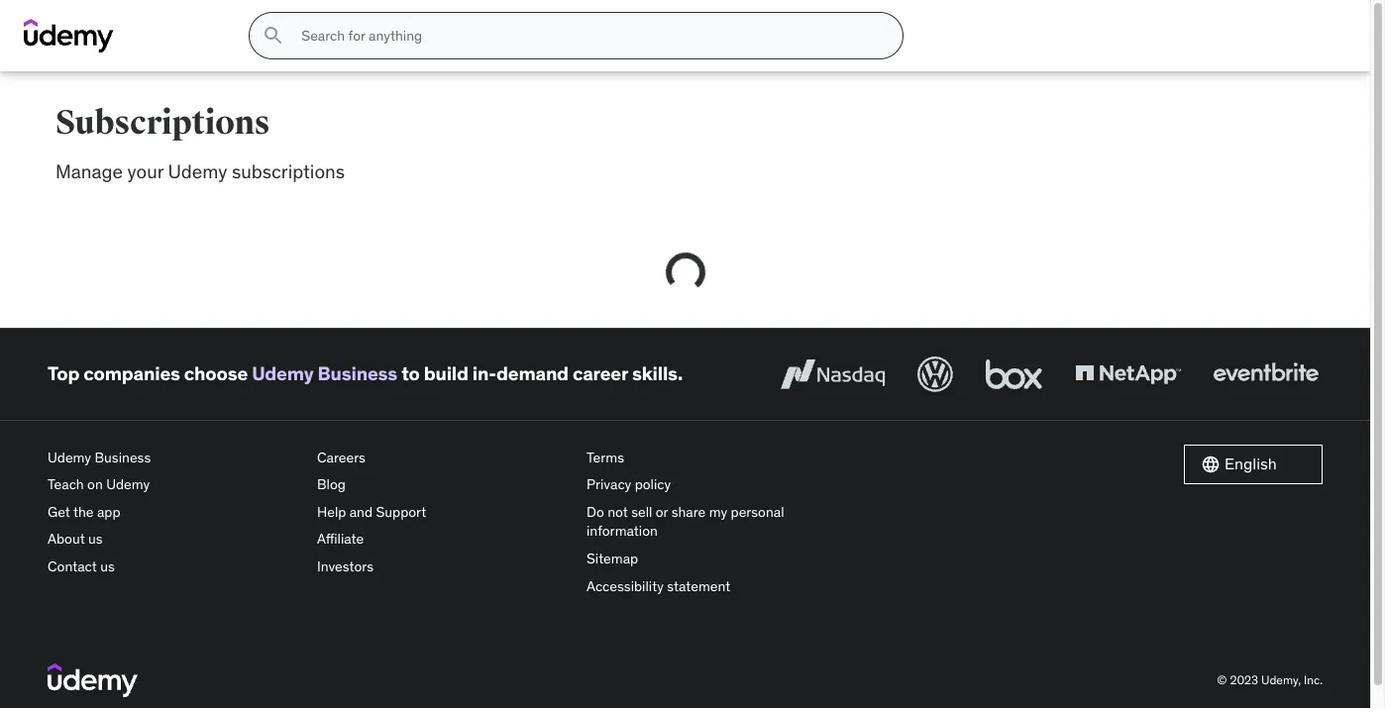 Task type: describe. For each thing, give the bounding box(es) containing it.
volkswagen image
[[914, 352, 957, 396]]

sitemap link
[[587, 546, 841, 573]]

in-
[[473, 362, 497, 386]]

1 vertical spatial udemy image
[[48, 664, 138, 698]]

1 horizontal spatial business
[[318, 362, 398, 386]]

do not sell or share my personal information button
[[587, 499, 841, 546]]

share
[[672, 503, 706, 521]]

teach
[[48, 476, 84, 494]]

my
[[709, 503, 728, 521]]

do
[[587, 503, 604, 521]]

loading image
[[652, 239, 719, 306]]

english button
[[1184, 445, 1323, 484]]

support
[[376, 503, 426, 521]]

subscriptions
[[232, 160, 345, 183]]

top
[[48, 362, 79, 386]]

skills.
[[632, 362, 683, 386]]

english
[[1225, 454, 1277, 474]]

subscriptions
[[56, 102, 270, 144]]

your
[[127, 160, 164, 183]]

careers blog help and support affiliate investors
[[317, 449, 426, 576]]

eventbrite image
[[1209, 352, 1323, 396]]

policy
[[635, 476, 671, 494]]

companies
[[83, 362, 180, 386]]

on
[[87, 476, 103, 494]]

netapp image
[[1071, 352, 1185, 396]]

personal
[[731, 503, 785, 521]]

blog
[[317, 476, 346, 494]]

and
[[350, 503, 373, 521]]

udemy right on
[[106, 476, 150, 494]]

submit search image
[[262, 24, 286, 48]]

0 vertical spatial us
[[88, 531, 103, 549]]

demand
[[497, 362, 569, 386]]

build
[[424, 362, 469, 386]]

udemy right choose on the left of the page
[[252, 362, 314, 386]]

sell
[[632, 503, 653, 521]]

blog link
[[317, 472, 571, 499]]

udemy,
[[1262, 673, 1302, 688]]

choose
[[184, 362, 248, 386]]

careers link
[[317, 445, 571, 472]]

accessibility
[[587, 577, 664, 595]]

affiliate link
[[317, 527, 571, 554]]

get the app link
[[48, 499, 301, 527]]

©
[[1218, 673, 1228, 688]]

terms privacy policy do not sell or share my personal information sitemap accessibility statement
[[587, 449, 785, 595]]

investors
[[317, 558, 374, 576]]

top companies choose udemy business to build in-demand career skills.
[[48, 362, 683, 386]]

contact us link
[[48, 554, 301, 581]]

get
[[48, 503, 70, 521]]

accessibility statement link
[[587, 573, 841, 601]]

affiliate
[[317, 531, 364, 549]]

not
[[608, 503, 628, 521]]

privacy policy link
[[587, 472, 841, 499]]

information
[[587, 523, 658, 541]]



Task type: locate. For each thing, give the bounding box(es) containing it.
privacy
[[587, 476, 632, 494]]

terms link
[[587, 445, 841, 472]]

us right 'about'
[[88, 531, 103, 549]]

help and support link
[[317, 499, 571, 527]]

nasdaq image
[[776, 352, 890, 396]]

investors link
[[317, 554, 571, 581]]

1 vertical spatial udemy business link
[[48, 445, 301, 472]]

manage your udemy subscriptions
[[56, 160, 345, 183]]

the
[[73, 503, 94, 521]]

small image
[[1201, 455, 1221, 474]]

contact
[[48, 558, 97, 576]]

us right contact
[[100, 558, 115, 576]]

manage
[[56, 160, 123, 183]]

business left to
[[318, 362, 398, 386]]

udemy business link
[[252, 362, 398, 386], [48, 445, 301, 472]]

udemy
[[168, 160, 227, 183], [252, 362, 314, 386], [48, 449, 91, 466], [106, 476, 150, 494]]

app
[[97, 503, 120, 521]]

help
[[317, 503, 346, 521]]

udemy image
[[24, 19, 114, 53], [48, 664, 138, 698]]

box image
[[981, 352, 1048, 396]]

udemy business teach on udemy get the app about us contact us
[[48, 449, 151, 576]]

careers
[[317, 449, 366, 466]]

2023
[[1230, 673, 1259, 688]]

us
[[88, 531, 103, 549], [100, 558, 115, 576]]

1 vertical spatial business
[[95, 449, 151, 466]]

udemy right your
[[168, 160, 227, 183]]

teach on udemy link
[[48, 472, 301, 499]]

1 vertical spatial us
[[100, 558, 115, 576]]

© 2023 udemy, inc.
[[1218, 673, 1323, 688]]

0 vertical spatial business
[[318, 362, 398, 386]]

udemy up teach in the left of the page
[[48, 449, 91, 466]]

business inside the udemy business teach on udemy get the app about us contact us
[[95, 449, 151, 466]]

Search for anything text field
[[298, 19, 879, 53]]

or
[[656, 503, 668, 521]]

0 vertical spatial udemy image
[[24, 19, 114, 53]]

to
[[402, 362, 420, 386]]

0 horizontal spatial business
[[95, 449, 151, 466]]

about us link
[[48, 527, 301, 554]]

udemy business link up careers
[[252, 362, 398, 386]]

udemy business link up get the app link
[[48, 445, 301, 472]]

inc.
[[1304, 673, 1323, 688]]

career
[[573, 362, 628, 386]]

statement
[[667, 577, 731, 595]]

0 vertical spatial udemy business link
[[252, 362, 398, 386]]

terms
[[587, 449, 624, 466]]

about
[[48, 531, 85, 549]]

business
[[318, 362, 398, 386], [95, 449, 151, 466]]

business up on
[[95, 449, 151, 466]]

sitemap
[[587, 550, 639, 568]]



Task type: vqa. For each thing, say whether or not it's contained in the screenshot.
Privacy
yes



